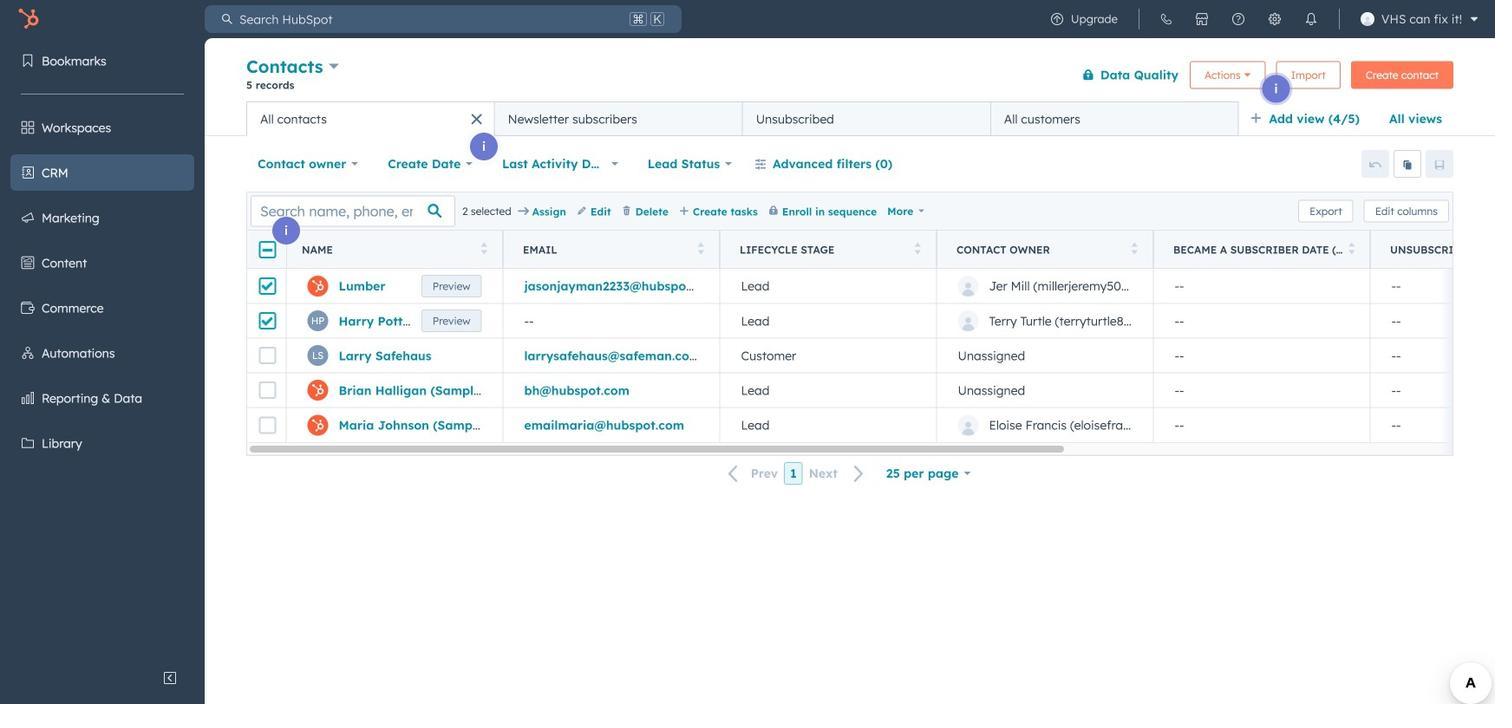 Task type: describe. For each thing, give the bounding box(es) containing it.
2 press to sort. element from the left
[[698, 243, 705, 257]]

bookmarks image
[[21, 54, 35, 68]]

notifications image
[[1305, 12, 1319, 26]]

settings image
[[1269, 12, 1282, 26]]

4 press to sort. element from the left
[[1132, 243, 1138, 257]]

press to sort. image for fourth press to sort. element from left
[[1132, 243, 1138, 255]]

press to sort. image for 5th press to sort. element from the right
[[481, 243, 488, 255]]

Search name, phone, email addresses, or company search field
[[251, 196, 456, 227]]

help image
[[1232, 12, 1246, 26]]

press to sort. image for third press to sort. element from right
[[915, 243, 922, 255]]

marketplaces image
[[1196, 12, 1210, 26]]

1 press to sort. element from the left
[[481, 243, 488, 257]]



Task type: locate. For each thing, give the bounding box(es) containing it.
5 press to sort. element from the left
[[1350, 243, 1356, 257]]

press to sort. element
[[481, 243, 488, 257], [698, 243, 705, 257], [915, 243, 922, 257], [1132, 243, 1138, 257], [1350, 243, 1356, 257]]

2 press to sort. image from the left
[[1132, 243, 1138, 255]]

0 horizontal spatial menu
[[0, 38, 205, 661]]

press to sort. image for second press to sort. element from the left
[[698, 243, 705, 255]]

menu
[[1039, 0, 1486, 38], [0, 38, 205, 661]]

0 horizontal spatial press to sort. image
[[481, 243, 488, 255]]

2 press to sort. image from the left
[[915, 243, 922, 255]]

2 horizontal spatial press to sort. image
[[1350, 243, 1356, 255]]

0 horizontal spatial press to sort. image
[[698, 243, 705, 255]]

1 press to sort. image from the left
[[481, 243, 488, 255]]

Search HubSpot search field
[[233, 5, 626, 33]]

press to sort. image for 5th press to sort. element from left
[[1350, 243, 1356, 255]]

press to sort. image
[[698, 243, 705, 255], [1132, 243, 1138, 255]]

pagination navigation
[[718, 462, 875, 485]]

banner
[[246, 52, 1454, 102]]

3 press to sort. image from the left
[[1350, 243, 1356, 255]]

1 press to sort. image from the left
[[698, 243, 705, 255]]

1 horizontal spatial press to sort. image
[[1132, 243, 1138, 255]]

1 horizontal spatial press to sort. image
[[915, 243, 922, 255]]

3 press to sort. element from the left
[[915, 243, 922, 257]]

terry turtle image
[[1361, 12, 1375, 26]]

1 horizontal spatial menu
[[1039, 0, 1486, 38]]

press to sort. image
[[481, 243, 488, 255], [915, 243, 922, 255], [1350, 243, 1356, 255]]



Task type: vqa. For each thing, say whether or not it's contained in the screenshot.
Toggle series visibility Region
no



